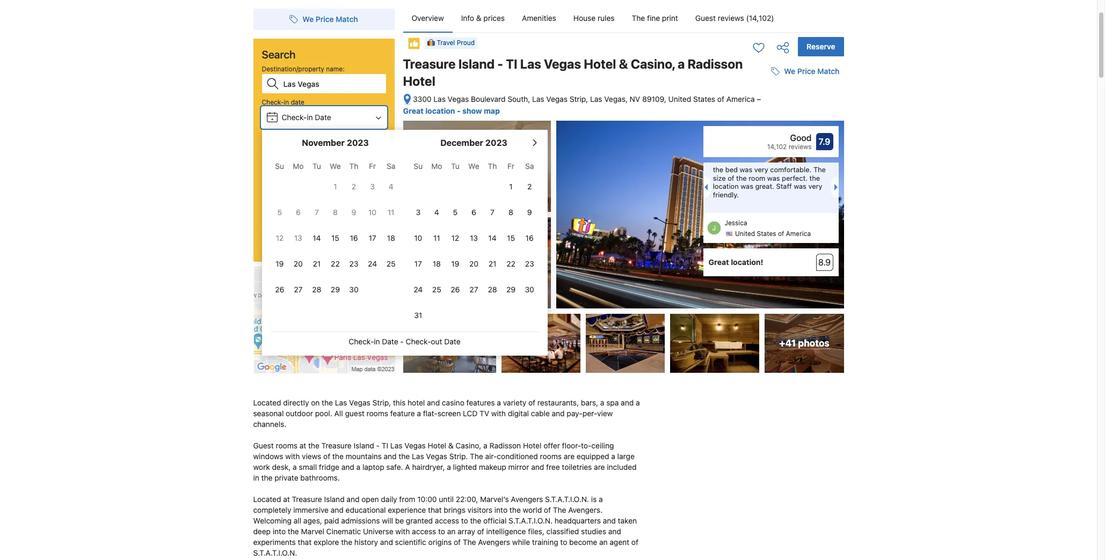 Task type: vqa. For each thing, say whether or not it's contained in the screenshot.
the have
no



Task type: describe. For each thing, give the bounding box(es) containing it.
island inside treasure island - ti las vegas hotel & casino, a radisson hotel
[[459, 56, 495, 71]]

26 for 26 december 2023 checkbox
[[451, 285, 460, 294]]

ti inside located directly on the las vegas strip, this hotel and casino features a variety of restaurants, bars, a spa and a seasonal outdoor pool. all guest rooms feature a flat-screen lcd tv with digital cable and pay-per-view channels. guest rooms at the treasure island - ti las vegas hotel & casino, a radisson hotel offer floor-to-ceiling windows with views of the mountains and the las vegas strip. the air-conditioned rooms are equipped a large work desk, a small fridge and a laptop safe. a hairdryer, a lighted makeup mirror and free toiletries are included in the private bathrooms. located at treasure island and open daily from 10:00 until 22:00, marvel's avengers s.t.a.t.i.o.n. is a completely immersive and educational experience that brings visitors into the world of the avengers. welcoming all ages, paid admissions will be granted access to the official s.t.a.t.i.o.n. headquarters and taken deep into the marvel cinematic universe with access to an array of intelligence files, classified studies and experiments that explore the history and scientific origins of the avengers while training to become an agent of s.
[[382, 442, 388, 451]]

the up views
[[308, 442, 320, 451]]

vegas inside treasure island - ti las vegas hotel & casino, a radisson hotel
[[544, 56, 581, 71]]

search section
[[249, 0, 548, 375]]

9 for 9 option
[[352, 208, 356, 217]]

on inside located directly on the las vegas strip, this hotel and casino features a variety of restaurants, bars, a spa and a seasonal outdoor pool. all guest rooms feature a flat-screen lcd tv with digital cable and pay-per-view channels. guest rooms at the treasure island - ti las vegas hotel & casino, a radisson hotel offer floor-to-ceiling windows with views of the mountains and the las vegas strip. the air-conditioned rooms are equipped a large work desk, a small fridge and a laptop safe. a hairdryer, a lighted makeup mirror and free toiletries are included in the private bathrooms. located at treasure island and open daily from 10:00 until 22:00, marvel's avengers s.t.a.t.i.o.n. is a completely immersive and educational experience that brings visitors into the world of the avengers. welcoming all ages, paid admissions will be granted access to the official s.t.a.t.i.o.n. headquarters and taken deep into the marvel cinematic universe with access to an array of intelligence files, classified studies and experiments that explore the history and scientific origins of the avengers while training to become an agent of s.
[[311, 399, 320, 408]]

is
[[591, 495, 597, 505]]

3 for 3 november 2023 "checkbox"
[[370, 182, 375, 191]]

2 13 from the left
[[470, 234, 478, 243]]

th for november
[[350, 162, 359, 171]]

0 horizontal spatial rooms
[[276, 442, 298, 451]]

1 December 2023 checkbox
[[502, 175, 521, 199]]

1 horizontal spatial rooms
[[367, 409, 388, 419]]

view
[[597, 409, 613, 419]]

+41
[[780, 338, 796, 349]]

7.9
[[819, 137, 831, 147]]

vegas up great location - show map button
[[448, 95, 469, 104]]

0 horizontal spatial an
[[447, 528, 456, 537]]

21 November 2023 checkbox
[[308, 253, 326, 276]]

12 for 12 november 2023 checkbox in the top of the page
[[276, 234, 284, 243]]

and right spa
[[621, 399, 634, 408]]

5 December 2023 checkbox
[[446, 201, 465, 225]]

a right is
[[599, 495, 603, 505]]

31 December 2023 checkbox
[[409, 304, 428, 328]]

vegas up a
[[405, 442, 426, 451]]

was right bed
[[740, 166, 753, 174]]

1 vertical spatial s.t.a.t.i.o.n.
[[509, 517, 553, 526]]

a inside treasure island - ti las vegas hotel & casino, a radisson hotel
[[678, 56, 685, 71]]

desk,
[[272, 463, 291, 472]]

of up cable
[[529, 399, 536, 408]]

0 horizontal spatial avengers
[[478, 538, 510, 548]]

and up safe.
[[384, 452, 397, 462]]

5 for 5 december 2023 checkbox
[[453, 208, 458, 217]]

23 for 23 option
[[350, 259, 359, 269]]

30 for 30 option
[[349, 285, 359, 294]]

bathrooms.
[[301, 474, 340, 483]]

spa
[[607, 399, 619, 408]]

private
[[275, 474, 298, 483]]

great.
[[756, 182, 775, 191]]

19 November 2023 checkbox
[[270, 253, 289, 276]]

0 vertical spatial access
[[435, 517, 459, 526]]

radisson inside located directly on the las vegas strip, this hotel and casino features a variety of restaurants, bars, a spa and a seasonal outdoor pool. all guest rooms feature a flat-screen lcd tv with digital cable and pay-per-view channels. guest rooms at the treasure island - ti las vegas hotel & casino, a radisson hotel offer floor-to-ceiling windows with views of the mountains and the las vegas strip. the air-conditioned rooms are equipped a large work desk, a small fridge and a laptop safe. a hairdryer, a lighted makeup mirror and free toiletries are included in the private bathrooms. located at treasure island and open daily from 10:00 until 22:00, marvel's avengers s.t.a.t.i.o.n. is a completely immersive and educational experience that brings visitors into the world of the avengers. welcoming all ages, paid admissions will be granted access to the official s.t.a.t.i.o.n. headquarters and taken deep into the marvel cinematic universe with access to an array of intelligence files, classified studies and experiments that explore the history and scientific origins of the avengers while training to become an agent of s.
[[490, 442, 521, 451]]

21 December 2023 checkbox
[[483, 253, 502, 276]]

strip, inside located directly on the las vegas strip, this hotel and casino features a variety of restaurants, bars, a spa and a seasonal outdoor pool. all guest rooms feature a flat-screen lcd tv with digital cable and pay-per-view channels. guest rooms at the treasure island - ti las vegas hotel & casino, a radisson hotel offer floor-to-ceiling windows with views of the mountains and the las vegas strip. the air-conditioned rooms are equipped a large work desk, a small fridge and a laptop safe. a hairdryer, a lighted makeup mirror and free toiletries are included in the private bathrooms. located at treasure island and open daily from 10:00 until 22:00, marvel's avengers s.t.a.t.i.o.n. is a completely immersive and educational experience that brings visitors into the world of the avengers. welcoming all ages, paid admissions will be granted access to the official s.t.a.t.i.o.n. headquarters and taken deep into the marvel cinematic universe with access to an array of intelligence files, classified studies and experiments that explore the history and scientific origins of the avengers while training to become an agent of s.
[[373, 399, 391, 408]]

reserve button
[[798, 37, 844, 56]]

7 for 7 option
[[491, 208, 495, 217]]

and down restaurants,
[[552, 409, 565, 419]]

2023 for november 2023
[[347, 138, 369, 148]]

seasonal
[[253, 409, 284, 419]]

travel
[[437, 39, 455, 47]]

3 November 2023 checkbox
[[363, 175, 382, 199]]

marvel's
[[480, 495, 509, 505]]

3 for 3 december 2023 "checkbox"
[[416, 208, 421, 217]]

strip, inside 3300 las vegas boulevard south, las vegas strip, las vegas, nv 89109, united states of america – great location - show map
[[570, 95, 588, 104]]

price for we price match dropdown button in the search section
[[316, 15, 334, 24]]

mirror
[[508, 463, 529, 472]]

channels.
[[253, 420, 287, 429]]

check-in date
[[262, 98, 305, 106]]

of inside the bed was very comfortable. the size of the room was perfect. the location was great.  staff was very friendly.
[[728, 174, 735, 183]]

match for we price match dropdown button in the search section
[[336, 15, 358, 24]]

i'm
[[272, 208, 281, 216]]

check- down 31 checkbox
[[406, 337, 431, 347]]

28 for 28 november 2023 checkbox
[[312, 285, 322, 294]]

and left free
[[531, 463, 544, 472]]

0 horizontal spatial are
[[564, 452, 575, 462]]

december
[[441, 138, 484, 148]]

location!
[[731, 258, 764, 267]]

28 November 2023 checkbox
[[308, 278, 326, 302]]

hotel up vegas, in the top right of the page
[[584, 56, 616, 71]]

16 December 2023 checkbox
[[521, 227, 539, 250]]

deep
[[253, 528, 271, 537]]

safe.
[[387, 463, 403, 472]]

19 December 2023 checkbox
[[446, 253, 465, 276]]

info
[[461, 13, 474, 23]]

27 for 27 checkbox
[[294, 285, 303, 294]]

of right agent at the bottom
[[632, 538, 639, 548]]

30 for 30 option
[[525, 285, 534, 294]]

28 December 2023 checkbox
[[483, 278, 502, 302]]

22 December 2023 checkbox
[[502, 253, 521, 276]]

31
[[414, 311, 422, 320]]

makeup
[[479, 463, 506, 472]]

the down "cinematic"
[[341, 538, 353, 548]]

out for date
[[284, 131, 294, 139]]

educational
[[346, 506, 386, 515]]

14 for 14 december 2023 option
[[489, 234, 497, 243]]

14 November 2023 checkbox
[[308, 227, 326, 250]]

the inside the bed was very comfortable. the size of the room was perfect. the location was great.  staff was very friendly.
[[814, 166, 826, 174]]

the up headquarters
[[553, 506, 566, 515]]

23 for 23 checkbox
[[525, 259, 534, 269]]

vegas down treasure island - ti las vegas hotel & casino, a radisson hotel
[[547, 95, 568, 104]]

vegas up guest
[[349, 399, 371, 408]]

the fine print
[[632, 13, 678, 23]]

check- for check-in date - check-out date
[[349, 337, 374, 347]]

21 for 21 checkbox
[[313, 259, 321, 269]]

18 December 2023 checkbox
[[428, 253, 446, 276]]

27 December 2023 checkbox
[[465, 278, 483, 302]]

24 for 24 option
[[414, 285, 423, 294]]

9 December 2023 checkbox
[[521, 201, 539, 225]]

2023 for december 2023
[[486, 138, 508, 148]]

united inside 3300 las vegas boulevard south, las vegas strip, las vegas, nv 89109, united states of america – great location - show map
[[669, 95, 692, 104]]

cable
[[531, 409, 550, 419]]

0 horizontal spatial at
[[283, 495, 290, 505]]

26 for 26 option
[[275, 285, 284, 294]]

next image
[[835, 184, 841, 191]]

10 for "10" checkbox
[[369, 208, 377, 217]]

sa for december 2023
[[525, 162, 534, 171]]

grid for december
[[409, 156, 539, 328]]

13 December 2023 checkbox
[[465, 227, 483, 250]]

14,102
[[768, 143, 787, 151]]

a left 'variety'
[[497, 399, 501, 408]]

avengers.
[[569, 506, 603, 515]]

universe
[[363, 528, 394, 537]]

house rules
[[574, 13, 615, 23]]

1 vertical spatial access
[[412, 528, 436, 537]]

info & prices
[[461, 13, 505, 23]]

of right the array
[[477, 528, 484, 537]]

of right world
[[544, 506, 551, 515]]

0 vertical spatial avengers
[[511, 495, 543, 505]]

th for december
[[488, 162, 497, 171]]

the left world
[[510, 506, 521, 515]]

laptop
[[363, 463, 384, 472]]

4 for the 4 checkbox
[[389, 182, 394, 191]]

0 horizontal spatial with
[[285, 452, 300, 462]]

was left great.
[[741, 182, 754, 191]]

0 horizontal spatial into
[[273, 528, 286, 537]]

click to open map view image
[[403, 93, 411, 106]]

26 November 2023 checkbox
[[270, 278, 289, 302]]

jessica
[[725, 219, 748, 227]]

rated good element
[[709, 132, 812, 145]]

check- for check-in date
[[262, 98, 284, 106]]

the down the array
[[463, 538, 476, 548]]

date for check-out date
[[320, 145, 337, 154]]

29 for 29 option on the left of the page
[[507, 285, 516, 294]]

hotel up conditioned
[[523, 442, 542, 451]]

vegas up hairdryer,
[[426, 452, 448, 462]]

name:
[[326, 65, 345, 73]]

2 vertical spatial rooms
[[540, 452, 562, 462]]

hotel
[[408, 399, 425, 408]]

25 for 25 december 2023 checkbox
[[432, 285, 441, 294]]

14 for 14 checkbox
[[313, 234, 321, 243]]

24 November 2023 checkbox
[[363, 253, 382, 276]]

2 vertical spatial treasure
[[292, 495, 322, 505]]

su for december
[[414, 162, 423, 171]]

27 November 2023 checkbox
[[289, 278, 308, 302]]

grid for november
[[270, 156, 401, 302]]

10 November 2023 checkbox
[[363, 201, 382, 225]]

2 horizontal spatial with
[[492, 409, 506, 419]]

las up hairdryer,
[[412, 452, 424, 462]]

a up air-
[[484, 442, 488, 451]]

match for rightmost we price match dropdown button
[[818, 67, 840, 76]]

treasure island - ti las vegas hotel & casino, a radisson hotel
[[403, 56, 743, 89]]

bed
[[726, 166, 738, 174]]

info & prices link
[[453, 4, 514, 32]]

and up educational
[[347, 495, 360, 505]]

pool.
[[315, 409, 332, 419]]

the down all
[[288, 528, 299, 537]]

19 for 19 december 2023 option
[[451, 259, 460, 269]]

vegas,
[[605, 95, 628, 104]]

- inside 3300 las vegas boulevard south, las vegas strip, las vegas, nv 89109, united states of america – great location - show map
[[457, 106, 461, 115]]

15 November 2023 checkbox
[[326, 227, 345, 250]]

20 December 2023 checkbox
[[465, 253, 483, 276]]

admissions
[[341, 517, 380, 526]]

6 December 2023 checkbox
[[465, 201, 483, 225]]

1 vertical spatial to
[[438, 528, 445, 537]]

0 vertical spatial into
[[495, 506, 508, 515]]

december 2023
[[441, 138, 508, 148]]

2 located from the top
[[253, 495, 281, 505]]

0 vertical spatial very
[[755, 166, 769, 174]]

official
[[484, 517, 507, 526]]

pay-
[[567, 409, 583, 419]]

a left spa
[[601, 399, 605, 408]]

1 horizontal spatial island
[[354, 442, 374, 451]]

air-
[[485, 452, 497, 462]]

a right spa
[[636, 399, 640, 408]]

flat-
[[423, 409, 438, 419]]

array
[[458, 528, 475, 537]]

fr for november 2023
[[369, 162, 376, 171]]

check-out date
[[262, 131, 309, 139]]

7 December 2023 checkbox
[[483, 201, 502, 225]]

1 horizontal spatial we price match button
[[767, 62, 844, 81]]

0 horizontal spatial search
[[262, 48, 296, 61]]

1 for november
[[334, 182, 337, 191]]

22:00,
[[456, 495, 478, 505]]

the left fine
[[632, 13, 645, 23]]

perfect.
[[782, 174, 808, 183]]

friendly.
[[713, 191, 739, 199]]

las right south,
[[532, 95, 545, 104]]

11 for '11' checkbox
[[388, 208, 395, 217]]

was right room at the right top of page
[[768, 174, 780, 183]]

1 vertical spatial very
[[809, 182, 823, 191]]

3 December 2023 checkbox
[[409, 201, 428, 225]]

1 vertical spatial united
[[735, 230, 755, 238]]

4 November 2023 checkbox
[[382, 175, 401, 199]]

intelligence
[[486, 528, 526, 537]]

the left room at the right top of page
[[737, 174, 747, 183]]

paid
[[324, 517, 339, 526]]

13 November 2023 checkbox
[[289, 227, 308, 250]]

1 vertical spatial treasure
[[322, 442, 352, 451]]

was right staff
[[794, 182, 807, 191]]

boulevard
[[471, 95, 506, 104]]

casino
[[442, 399, 465, 408]]

and up agent at the bottom
[[609, 528, 621, 537]]

ti inside treasure island - ti las vegas hotel & casino, a radisson hotel
[[506, 56, 518, 71]]

fr for december 2023
[[508, 162, 515, 171]]

- inside search section
[[400, 337, 404, 347]]

until
[[439, 495, 454, 505]]

the left air-
[[470, 452, 483, 462]]

for
[[311, 208, 319, 216]]

15 December 2023 checkbox
[[502, 227, 521, 250]]

conditioned
[[497, 452, 538, 462]]

2 vertical spatial to
[[561, 538, 568, 548]]

traveling
[[283, 208, 309, 216]]

size
[[713, 174, 726, 183]]

89109,
[[643, 95, 667, 104]]

1 horizontal spatial with
[[396, 528, 410, 537]]

date for check-out date
[[296, 131, 309, 139]]

the right perfect.
[[810, 174, 820, 183]]

mountains
[[346, 452, 382, 462]]

1 horizontal spatial at
[[300, 442, 306, 451]]

Where are you going? field
[[279, 74, 386, 93]]

6 for 6 option
[[296, 208, 301, 217]]

large
[[618, 452, 635, 462]]

and left taken
[[603, 517, 616, 526]]

the down visitors at the bottom left
[[470, 517, 482, 526]]

+41 photos
[[780, 338, 830, 349]]

mo for december
[[432, 162, 442, 171]]

3300
[[413, 95, 432, 104]]

work inside search section
[[321, 208, 336, 216]]

11 December 2023 checkbox
[[428, 227, 446, 250]]

of inside 3300 las vegas boulevard south, las vegas strip, las vegas, nv 89109, united states of america – great location - show map
[[718, 95, 725, 104]]

1 vertical spatial great
[[709, 258, 729, 267]]

0 vertical spatial to
[[461, 517, 468, 526]]

date for check-in date - check-out date
[[382, 337, 398, 347]]

5 for the 5 november 2023 checkbox
[[277, 208, 282, 217]]

in for check-in date
[[284, 98, 289, 106]]

1 vertical spatial states
[[757, 230, 777, 238]]

guest reviews (14,102)
[[696, 13, 774, 23]]

rules
[[598, 13, 615, 23]]

25 December 2023 checkbox
[[428, 278, 446, 302]]

show
[[301, 325, 320, 334]]

las up all
[[335, 399, 347, 408]]

5 November 2023 checkbox
[[270, 201, 289, 225]]

experience
[[388, 506, 426, 515]]

check-in date - check-out date
[[349, 337, 461, 347]]

screen
[[438, 409, 461, 419]]

8 December 2023 checkbox
[[502, 201, 521, 225]]

good
[[790, 133, 812, 143]]

17 for the 17 checkbox
[[415, 259, 422, 269]]

2 November 2023 checkbox
[[345, 175, 363, 199]]

reviews inside "good 14,102 reviews"
[[789, 143, 812, 151]]

staff
[[777, 182, 792, 191]]

headquarters
[[555, 517, 601, 526]]

a
[[405, 463, 410, 472]]

21 for '21 december 2023' checkbox
[[489, 259, 497, 269]]

great location!
[[709, 258, 764, 267]]

0 vertical spatial guest
[[696, 13, 716, 23]]

casino, inside treasure island - ti las vegas hotel & casino, a radisson hotel
[[631, 56, 675, 71]]

hotel up 3300
[[403, 74, 436, 89]]

+41 photos link
[[765, 314, 844, 373]]

hotel up hairdryer,
[[428, 442, 446, 451]]

24 December 2023 checkbox
[[409, 278, 428, 302]]

1 horizontal spatial that
[[428, 506, 442, 515]]

1 vertical spatial are
[[594, 463, 605, 472]]

0 vertical spatial &
[[476, 13, 482, 23]]

marvel
[[301, 528, 324, 537]]

29 December 2023 checkbox
[[502, 278, 521, 302]]

equipped
[[577, 452, 610, 462]]

2 vertical spatial out
[[431, 337, 442, 347]]

18 for '18' option
[[387, 234, 395, 243]]

included
[[607, 463, 637, 472]]

a down the strip.
[[447, 463, 451, 472]]

explore
[[314, 538, 339, 548]]

a down hotel
[[417, 409, 421, 419]]

date for check-in date
[[291, 98, 305, 106]]

29 November 2023 checkbox
[[326, 278, 345, 302]]

classified
[[547, 528, 579, 537]]

1 November 2023 checkbox
[[326, 175, 345, 199]]

variety
[[503, 399, 527, 408]]



Task type: locate. For each thing, give the bounding box(es) containing it.
radisson up conditioned
[[490, 442, 521, 451]]

17 December 2023 checkbox
[[409, 253, 428, 276]]

0 horizontal spatial very
[[755, 166, 769, 174]]

0 vertical spatial map
[[484, 106, 500, 115]]

2 29 from the left
[[507, 285, 516, 294]]

1 14 from the left
[[313, 234, 321, 243]]

the down desk,
[[261, 474, 273, 483]]

south,
[[508, 95, 530, 104]]

16 inside checkbox
[[526, 234, 534, 243]]

0 horizontal spatial radisson
[[490, 442, 521, 451]]

1 su from the left
[[275, 162, 284, 171]]

0 vertical spatial 18
[[387, 234, 395, 243]]

0 horizontal spatial reviews
[[718, 13, 744, 23]]

1 horizontal spatial into
[[495, 506, 508, 515]]

casino, up the strip.
[[456, 442, 482, 451]]

2 26 from the left
[[451, 285, 460, 294]]

30 November 2023 checkbox
[[345, 278, 363, 302]]

rooms
[[367, 409, 388, 419], [276, 442, 298, 451], [540, 452, 562, 462]]

7 inside 7 checkbox
[[315, 208, 319, 217]]

1 29 from the left
[[331, 285, 340, 294]]

treasure
[[403, 56, 456, 71], [322, 442, 352, 451], [292, 495, 322, 505]]

immersive
[[293, 506, 329, 515]]

welcoming
[[253, 517, 292, 526]]

19
[[276, 259, 284, 269], [451, 259, 460, 269]]

1 sa from the left
[[387, 162, 396, 171]]

1 horizontal spatial work
[[321, 208, 336, 216]]

15
[[331, 234, 339, 243], [507, 234, 515, 243]]

23 November 2023 checkbox
[[345, 253, 363, 276]]

10 December 2023 checkbox
[[409, 227, 428, 250]]

25 inside 25 december 2023 checkbox
[[432, 285, 441, 294]]

price
[[316, 15, 334, 24], [798, 67, 816, 76]]

ages,
[[303, 517, 322, 526]]

1 vertical spatial 17
[[415, 259, 422, 269]]

island
[[459, 56, 495, 71], [354, 442, 374, 451], [324, 495, 345, 505]]

1 mo from the left
[[293, 162, 304, 171]]

1 1 from the left
[[334, 182, 337, 191]]

2 for december 2023
[[528, 182, 532, 191]]

28 right 27 option
[[488, 285, 497, 294]]

1 30 from the left
[[349, 285, 359, 294]]

we price match button down reserve button
[[767, 62, 844, 81]]

& inside located directly on the las vegas strip, this hotel and casino features a variety of restaurants, bars, a spa and a seasonal outdoor pool. all guest rooms feature a flat-screen lcd tv with digital cable and pay-per-view channels. guest rooms at the treasure island - ti las vegas hotel & casino, a radisson hotel offer floor-to-ceiling windows with views of the mountains and the las vegas strip. the air-conditioned rooms are equipped a large work desk, a small fridge and a laptop safe. a hairdryer, a lighted makeup mirror and free toiletries are included in the private bathrooms. located at treasure island and open daily from 10:00 until 22:00, marvel's avengers s.t.a.t.i.o.n. is a completely immersive and educational experience that brings visitors into the world of the avengers. welcoming all ages, paid admissions will be granted access to the official s.t.a.t.i.o.n. headquarters and taken deep into the marvel cinematic universe with access to an array of intelligence files, classified studies and experiments that explore the history and scientific origins of the avengers while training to become an agent of s.
[[448, 442, 454, 451]]

2 2 from the left
[[528, 182, 532, 191]]

2 27 from the left
[[470, 285, 478, 294]]

guest right print
[[696, 13, 716, 23]]

0 vertical spatial s.t.a.t.i.o.n.
[[545, 495, 589, 505]]

14 inside checkbox
[[313, 234, 321, 243]]

9 inside option
[[352, 208, 356, 217]]

1 vertical spatial location
[[713, 182, 739, 191]]

map down boulevard
[[484, 106, 500, 115]]

22 for 22 checkbox
[[331, 259, 340, 269]]

states inside 3300 las vegas boulevard south, las vegas strip, las vegas, nv 89109, united states of america – great location - show map
[[694, 95, 716, 104]]

1 horizontal spatial 13
[[470, 234, 478, 243]]

19 inside 19 checkbox
[[276, 259, 284, 269]]

16 right 15 december 2023 option
[[526, 234, 534, 243]]

be
[[395, 517, 404, 526]]

2 horizontal spatial rooms
[[540, 452, 562, 462]]

11 right the 10 december 2023 'checkbox'
[[434, 234, 440, 243]]

daily
[[381, 495, 397, 505]]

1 horizontal spatial reviews
[[789, 143, 812, 151]]

22 inside 22 december 2023 checkbox
[[507, 259, 516, 269]]

1 20 from the left
[[294, 259, 303, 269]]

& up the strip.
[[448, 442, 454, 451]]

offer
[[544, 442, 560, 451]]

0 vertical spatial 24
[[368, 259, 377, 269]]

search
[[262, 48, 296, 61], [310, 232, 338, 241]]

1 19 from the left
[[276, 259, 284, 269]]

on up the pool.
[[311, 399, 320, 408]]

access down granted
[[412, 528, 436, 537]]

house
[[574, 13, 596, 23]]

0 vertical spatial at
[[300, 442, 306, 451]]

1 26 from the left
[[275, 285, 284, 294]]

previous image
[[701, 184, 708, 191]]

windows
[[253, 452, 283, 462]]

the up fridge
[[333, 452, 344, 462]]

0 horizontal spatial 12
[[276, 234, 284, 243]]

0 horizontal spatial &
[[448, 442, 454, 451]]

1 located from the top
[[253, 399, 281, 408]]

price for rightmost we price match dropdown button
[[798, 67, 816, 76]]

cinematic
[[326, 528, 361, 537]]

0 horizontal spatial casino,
[[456, 442, 482, 451]]

sa up 2 december 2023 option
[[525, 162, 534, 171]]

11 inside checkbox
[[388, 208, 395, 217]]

13 right 12 december 2023 option
[[470, 234, 478, 243]]

1 5 from the left
[[277, 208, 282, 217]]

9
[[352, 208, 356, 217], [527, 208, 532, 217]]

0 vertical spatial 25
[[387, 259, 396, 269]]

7
[[315, 208, 319, 217], [491, 208, 495, 217]]

location down 3300
[[426, 106, 455, 115]]

2 tu from the left
[[451, 162, 460, 171]]

11 November 2023 checkbox
[[382, 201, 401, 225]]

check-out date button
[[262, 140, 386, 160]]

price inside search section
[[316, 15, 334, 24]]

18 inside option
[[387, 234, 395, 243]]

studies
[[581, 528, 607, 537]]

1 9 from the left
[[352, 208, 356, 217]]

of right the size
[[728, 174, 735, 183]]

located
[[253, 399, 281, 408], [253, 495, 281, 505]]

on right show
[[322, 325, 331, 334]]

0 horizontal spatial 17
[[369, 234, 376, 243]]

7 for 7 checkbox
[[315, 208, 319, 217]]

match inside search section
[[336, 15, 358, 24]]

14 December 2023 checkbox
[[483, 227, 502, 250]]

0 horizontal spatial 3
[[370, 182, 375, 191]]

&
[[476, 13, 482, 23], [619, 56, 628, 71], [448, 442, 454, 451]]

16
[[350, 234, 358, 243], [526, 234, 534, 243]]

2 28 from the left
[[488, 285, 497, 294]]

25 for 25 november 2023 checkbox
[[387, 259, 396, 269]]

24 for "24" option
[[368, 259, 377, 269]]

we price match for we price match dropdown button in the search section
[[303, 15, 358, 24]]

0 horizontal spatial on
[[311, 399, 320, 408]]

1 left 2 checkbox
[[334, 182, 337, 191]]

23 right 22 december 2023 checkbox
[[525, 259, 534, 269]]

great inside 3300 las vegas boulevard south, las vegas strip, las vegas, nv 89109, united states of america – great location - show map
[[403, 106, 424, 115]]

strip.
[[450, 452, 468, 462]]

to up the array
[[461, 517, 468, 526]]

24 inside option
[[368, 259, 377, 269]]

to up origins
[[438, 528, 445, 537]]

1 horizontal spatial 11
[[434, 234, 440, 243]]

fr up 1 option
[[508, 162, 515, 171]]

23 December 2023 checkbox
[[521, 253, 539, 276]]

the up the pool.
[[322, 399, 333, 408]]

16 inside checkbox
[[350, 234, 358, 243]]

map inside search section
[[333, 325, 348, 334]]

1 23 from the left
[[350, 259, 359, 269]]

i'm traveling for work
[[272, 208, 336, 216]]

29 inside option
[[507, 285, 516, 294]]

the left bed
[[713, 166, 724, 174]]

we price match inside search section
[[303, 15, 358, 24]]

0 vertical spatial work
[[321, 208, 336, 216]]

date
[[291, 98, 305, 106], [296, 131, 309, 139]]

12 December 2023 checkbox
[[446, 227, 465, 250]]

1 horizontal spatial 15
[[507, 234, 515, 243]]

tu for december
[[451, 162, 460, 171]]

work right for
[[321, 208, 336, 216]]

restaurants,
[[538, 399, 579, 408]]

26 inside checkbox
[[451, 285, 460, 294]]

2 inside option
[[528, 182, 532, 191]]

1 vertical spatial into
[[273, 528, 286, 537]]

17 right 16 november 2023 checkbox
[[369, 234, 376, 243]]

7 November 2023 checkbox
[[308, 201, 326, 225]]

2 9 from the left
[[527, 208, 532, 217]]

4 for 4 checkbox
[[435, 208, 439, 217]]

8 for 8 december 2023 checkbox
[[509, 208, 514, 217]]

15 for 15 december 2023 option
[[507, 234, 515, 243]]

0 horizontal spatial 13
[[294, 234, 302, 243]]

1 21 from the left
[[313, 259, 321, 269]]

29 inside checkbox
[[331, 285, 340, 294]]

1 horizontal spatial 23
[[525, 259, 534, 269]]

and up flat-
[[427, 399, 440, 408]]

16 for 16 november 2023 checkbox
[[350, 234, 358, 243]]

2 grid from the left
[[409, 156, 539, 328]]

2 12 from the left
[[452, 234, 459, 243]]

scored 7.9 element
[[816, 133, 834, 150]]

granted
[[406, 517, 433, 526]]

1 7 from the left
[[315, 208, 319, 217]]

0 horizontal spatial th
[[350, 162, 359, 171]]

1 horizontal spatial th
[[488, 162, 497, 171]]

17 for 17 checkbox
[[369, 234, 376, 243]]

floor-
[[562, 442, 581, 451]]

1 for december
[[510, 182, 513, 191]]

check- inside button
[[282, 145, 307, 154]]

1 vertical spatial 25
[[432, 285, 441, 294]]

america down staff
[[786, 230, 811, 238]]

20 November 2023 checkbox
[[289, 253, 308, 276]]

23 inside checkbox
[[525, 259, 534, 269]]

1 horizontal spatial 20
[[470, 259, 479, 269]]

30 inside option
[[525, 285, 534, 294]]

0 horizontal spatial 21
[[313, 259, 321, 269]]

check- down the check-in date
[[282, 113, 307, 122]]

las left vegas, in the top right of the page
[[590, 95, 603, 104]]

good 14,102 reviews
[[768, 133, 812, 151]]

0 vertical spatial states
[[694, 95, 716, 104]]

0 horizontal spatial 26
[[275, 285, 284, 294]]

great location - show map button
[[403, 106, 500, 115]]

2 6 from the left
[[472, 208, 476, 217]]

and down universe
[[380, 538, 393, 548]]

30 December 2023 checkbox
[[521, 278, 539, 302]]

casino, inside located directly on the las vegas strip, this hotel and casino features a variety of restaurants, bars, a spa and a seasonal outdoor pool. all guest rooms feature a flat-screen lcd tv with digital cable and pay-per-view channels. guest rooms at the treasure island - ti las vegas hotel & casino, a radisson hotel offer floor-to-ceiling windows with views of the mountains and the las vegas strip. the air-conditioned rooms are equipped a large work desk, a small fridge and a laptop safe. a hairdryer, a lighted makeup mirror and free toiletries are included in the private bathrooms. located at treasure island and open daily from 10:00 until 22:00, marvel's avengers s.t.a.t.i.o.n. is a completely immersive and educational experience that brings visitors into the world of the avengers. welcoming all ages, paid admissions will be granted access to the official s.t.a.t.i.o.n. headquarters and taken deep into the marvel cinematic universe with access to an array of intelligence files, classified studies and experiments that explore the history and scientific origins of the avengers while training to become an agent of s.
[[456, 442, 482, 451]]

12
[[276, 234, 284, 243], [452, 234, 459, 243]]

0 horizontal spatial tu
[[313, 162, 321, 171]]

2 December 2023 checkbox
[[521, 175, 539, 199]]

work inside located directly on the las vegas strip, this hotel and casino features a variety of restaurants, bars, a spa and a seasonal outdoor pool. all guest rooms feature a flat-screen lcd tv with digital cable and pay-per-view channels. guest rooms at the treasure island - ti las vegas hotel & casino, a radisson hotel offer floor-to-ceiling windows with views of the mountains and the las vegas strip. the air-conditioned rooms are equipped a large work desk, a small fridge and a laptop safe. a hairdryer, a lighted makeup mirror and free toiletries are included in the private bathrooms. located at treasure island and open daily from 10:00 until 22:00, marvel's avengers s.t.a.t.i.o.n. is a completely immersive and educational experience that brings visitors into the world of the avengers. welcoming all ages, paid admissions will be granted access to the official s.t.a.t.i.o.n. headquarters and taken deep into the marvel cinematic universe with access to an array of intelligence files, classified studies and experiments that explore the history and scientific origins of the avengers while training to become an agent of s.
[[253, 463, 270, 472]]

21 inside 21 checkbox
[[313, 259, 321, 269]]

0 vertical spatial located
[[253, 399, 281, 408]]

0 horizontal spatial match
[[336, 15, 358, 24]]

2 5 from the left
[[453, 208, 458, 217]]

5 inside checkbox
[[453, 208, 458, 217]]

24 left 25 december 2023 checkbox
[[414, 285, 423, 294]]

2 for november 2023
[[352, 182, 356, 191]]

visitors
[[468, 506, 493, 515]]

12 inside checkbox
[[276, 234, 284, 243]]

avengers up world
[[511, 495, 543, 505]]

2 7 from the left
[[491, 208, 495, 217]]

0 horizontal spatial 1
[[334, 182, 337, 191]]

s.t.a.t.i.o.n. up avengers.
[[545, 495, 589, 505]]

1 horizontal spatial casino,
[[631, 56, 675, 71]]

7 right 6 "option"
[[491, 208, 495, 217]]

we price match for rightmost we price match dropdown button
[[785, 67, 840, 76]]

that down marvel
[[298, 538, 312, 548]]

date inside button
[[320, 145, 337, 154]]

states right the 89109,
[[694, 95, 716, 104]]

in for check-in date - check-out date
[[374, 337, 380, 347]]

0 horizontal spatial 2
[[352, 182, 356, 191]]

1 horizontal spatial on
[[322, 325, 331, 334]]

14 inside option
[[489, 234, 497, 243]]

29
[[331, 285, 340, 294], [507, 285, 516, 294]]

1 22 from the left
[[331, 259, 340, 269]]

2
[[352, 182, 356, 191], [528, 182, 532, 191]]

agent
[[610, 538, 630, 548]]

10 inside 'checkbox'
[[414, 234, 422, 243]]

1 horizontal spatial location
[[713, 182, 739, 191]]

0 horizontal spatial location
[[426, 106, 455, 115]]

16 for 16 checkbox
[[526, 234, 534, 243]]

strip,
[[570, 95, 588, 104], [373, 399, 391, 408]]

0 vertical spatial 3
[[370, 182, 375, 191]]

0 horizontal spatial 20
[[294, 259, 303, 269]]

0 horizontal spatial 8
[[333, 208, 338, 217]]

12 right 11 december 2023 option
[[452, 234, 459, 243]]

1 vertical spatial strip,
[[373, 399, 391, 408]]

1 vertical spatial out
[[307, 145, 318, 154]]

match down reserve button
[[818, 67, 840, 76]]

we price match button inside search section
[[285, 10, 362, 29]]

10:00
[[418, 495, 437, 505]]

out inside button
[[307, 145, 318, 154]]

check- down 30 option
[[349, 337, 374, 347]]

& inside treasure island - ti las vegas hotel & casino, a radisson hotel
[[619, 56, 628, 71]]

8 inside checkbox
[[509, 208, 514, 217]]

treasure inside treasure island - ti las vegas hotel & casino, a radisson hotel
[[403, 56, 456, 71]]

this
[[393, 399, 406, 408]]

0 horizontal spatial 6
[[296, 208, 301, 217]]

0 horizontal spatial grid
[[270, 156, 401, 302]]

las up south,
[[520, 56, 542, 71]]

3300 las vegas boulevard south, las vegas strip, las vegas, nv 89109, united states of america – great location - show map
[[403, 95, 762, 115]]

directly
[[283, 399, 309, 408]]

1 vertical spatial search
[[310, 232, 338, 241]]

was
[[740, 166, 753, 174], [768, 174, 780, 183], [741, 182, 754, 191], [794, 182, 807, 191]]

26 December 2023 checkbox
[[446, 278, 465, 302]]

su for november
[[275, 162, 284, 171]]

reviews left (14,102)
[[718, 13, 744, 23]]

2 2023 from the left
[[486, 138, 508, 148]]

a down print
[[678, 56, 685, 71]]

2 mo from the left
[[432, 162, 442, 171]]

2 16 from the left
[[526, 234, 534, 243]]

tu for november
[[313, 162, 321, 171]]

0 horizontal spatial 28
[[312, 285, 322, 294]]

0 vertical spatial price
[[316, 15, 334, 24]]

united states of america
[[735, 230, 811, 238]]

1 16 from the left
[[350, 234, 358, 243]]

2 th from the left
[[488, 162, 497, 171]]

search up destination/property
[[262, 48, 296, 61]]

1 horizontal spatial tu
[[451, 162, 460, 171]]

2 horizontal spatial &
[[619, 56, 628, 71]]

27 inside 27 option
[[470, 285, 478, 294]]

–
[[757, 95, 762, 104]]

2 vertical spatial &
[[448, 442, 454, 451]]

24 inside option
[[414, 285, 423, 294]]

and right fridge
[[342, 463, 354, 472]]

1 grid from the left
[[270, 156, 401, 302]]

vegas up 3300 las vegas boulevard south, las vegas strip, las vegas, nv 89109, united states of america – great location - show map
[[544, 56, 581, 71]]

mo
[[293, 162, 304, 171], [432, 162, 442, 171]]

1 horizontal spatial search
[[310, 232, 338, 241]]

0 horizontal spatial 23
[[350, 259, 359, 269]]

0 vertical spatial reviews
[[718, 13, 744, 23]]

are
[[564, 452, 575, 462], [594, 463, 605, 472]]

become
[[570, 538, 597, 548]]

0 vertical spatial radisson
[[688, 56, 743, 71]]

21 inside '21 december 2023' checkbox
[[489, 259, 497, 269]]

23 right 22 checkbox
[[350, 259, 359, 269]]

america inside 3300 las vegas boulevard south, las vegas strip, las vegas, nv 89109, united states of america – great location - show map
[[727, 95, 755, 104]]

1 horizontal spatial 19
[[451, 259, 460, 269]]

date for check-in date
[[315, 113, 331, 122]]

29 right 28 november 2023 checkbox
[[331, 285, 340, 294]]

0 horizontal spatial island
[[324, 495, 345, 505]]

0 horizontal spatial out
[[284, 131, 294, 139]]

of down the array
[[454, 538, 461, 548]]

25 November 2023 checkbox
[[382, 253, 401, 276]]

8 November 2023 checkbox
[[326, 201, 345, 225]]

1 horizontal spatial an
[[600, 538, 608, 548]]

reserve
[[807, 42, 836, 51]]

0 horizontal spatial we price match button
[[285, 10, 362, 29]]

the fine print link
[[624, 4, 687, 32]]

2 inside checkbox
[[352, 182, 356, 191]]

1 horizontal spatial su
[[414, 162, 423, 171]]

1 13 from the left
[[294, 234, 302, 243]]

2 14 from the left
[[489, 234, 497, 243]]

an left the array
[[447, 528, 456, 537]]

12 inside option
[[452, 234, 459, 243]]

will
[[382, 517, 393, 526]]

12 November 2023 checkbox
[[270, 227, 289, 250]]

1 15 from the left
[[331, 234, 339, 243]]

15 inside checkbox
[[331, 234, 339, 243]]

th down december 2023
[[488, 162, 497, 171]]

check- for check-out date
[[282, 145, 307, 154]]

1 left 2 december 2023 option
[[510, 182, 513, 191]]

las up safe.
[[391, 442, 403, 451]]

feature
[[390, 409, 415, 419]]

1 vertical spatial america
[[786, 230, 811, 238]]

1 28 from the left
[[312, 285, 322, 294]]

6 November 2023 checkbox
[[289, 201, 308, 225]]

out for date
[[307, 145, 318, 154]]

very
[[755, 166, 769, 174], [809, 182, 823, 191]]

great left location!
[[709, 258, 729, 267]]

1 horizontal spatial avengers
[[511, 495, 543, 505]]

22 right 21 checkbox
[[331, 259, 340, 269]]

0 horizontal spatial guest
[[253, 442, 274, 451]]

1 12 from the left
[[276, 234, 284, 243]]

1 tu from the left
[[313, 162, 321, 171]]

22 right '21 december 2023' checkbox
[[507, 259, 516, 269]]

2 22 from the left
[[507, 259, 516, 269]]

22 for 22 december 2023 checkbox
[[507, 259, 516, 269]]

8 inside "option"
[[333, 208, 338, 217]]

an
[[447, 528, 456, 537], [600, 538, 608, 548]]

to-
[[581, 442, 592, 451]]

30
[[349, 285, 359, 294], [525, 285, 534, 294]]

29 for 29 checkbox
[[331, 285, 340, 294]]

tu down "check-out date" button
[[313, 162, 321, 171]]

11 for 11 december 2023 option
[[434, 234, 440, 243]]

1 horizontal spatial strip,
[[570, 95, 588, 104]]

2 right 1 option
[[528, 182, 532, 191]]

25 left 26 december 2023 checkbox
[[432, 285, 441, 294]]

30 inside option
[[349, 285, 359, 294]]

0 vertical spatial we price match
[[303, 15, 358, 24]]

23 inside option
[[350, 259, 359, 269]]

0 horizontal spatial 18
[[387, 234, 395, 243]]

0 vertical spatial casino,
[[631, 56, 675, 71]]

very up great.
[[755, 166, 769, 174]]

scientific
[[395, 538, 427, 548]]

0 vertical spatial rooms
[[367, 409, 388, 419]]

9 for the 9 checkbox
[[527, 208, 532, 217]]

1 2023 from the left
[[347, 138, 369, 148]]

map inside 3300 las vegas boulevard south, las vegas strip, las vegas, nv 89109, united states of america – great location - show map
[[484, 106, 500, 115]]

18 for 18 option
[[433, 259, 441, 269]]

5 inside checkbox
[[277, 208, 282, 217]]

search button
[[262, 223, 386, 249]]

fr
[[369, 162, 376, 171], [508, 162, 515, 171]]

2 20 from the left
[[470, 259, 479, 269]]

1 2 from the left
[[352, 182, 356, 191]]

2 8 from the left
[[509, 208, 514, 217]]

1 horizontal spatial match
[[818, 67, 840, 76]]

free
[[546, 463, 560, 472]]

18 November 2023 checkbox
[[382, 227, 401, 250]]

in inside located directly on the las vegas strip, this hotel and casino features a variety of restaurants, bars, a spa and a seasonal outdoor pool. all guest rooms feature a flat-screen lcd tv with digital cable and pay-per-view channels. guest rooms at the treasure island - ti las vegas hotel & casino, a radisson hotel offer floor-to-ceiling windows with views of the mountains and the las vegas strip. the air-conditioned rooms are equipped a large work desk, a small fridge and a laptop safe. a hairdryer, a lighted makeup mirror and free toiletries are included in the private bathrooms. located at treasure island and open daily from 10:00 until 22:00, marvel's avengers s.t.a.t.i.o.n. is a completely immersive and educational experience that brings visitors into the world of the avengers. welcoming all ages, paid admissions will be granted access to the official s.t.a.t.i.o.n. headquarters and taken deep into the marvel cinematic universe with access to an array of intelligence files, classified studies and experiments that explore the history and scientific origins of the avengers while training to become an agent of s.
[[253, 474, 259, 483]]

0 horizontal spatial 5
[[277, 208, 282, 217]]

scored 8.9 element
[[816, 254, 834, 271]]

1 vertical spatial guest
[[253, 442, 274, 451]]

toiletries
[[562, 463, 592, 472]]

views
[[302, 452, 321, 462]]

check-in date
[[282, 113, 331, 122]]

28 inside option
[[488, 285, 497, 294]]

22 inside 22 checkbox
[[331, 259, 340, 269]]

1 27 from the left
[[294, 285, 303, 294]]

2 21 from the left
[[489, 259, 497, 269]]

check- for check-in date
[[282, 113, 307, 122]]

guest inside located directly on the las vegas strip, this hotel and casino features a variety of restaurants, bars, a spa and a seasonal outdoor pool. all guest rooms feature a flat-screen lcd tv with digital cable and pay-per-view channels. guest rooms at the treasure island - ti las vegas hotel & casino, a radisson hotel offer floor-to-ceiling windows with views of the mountains and the las vegas strip. the air-conditioned rooms are equipped a large work desk, a small fridge and a laptop safe. a hairdryer, a lighted makeup mirror and free toiletries are included in the private bathrooms. located at treasure island and open daily from 10:00 until 22:00, marvel's avengers s.t.a.t.i.o.n. is a completely immersive and educational experience that brings visitors into the world of the avengers. welcoming all ages, paid admissions will be granted access to the official s.t.a.t.i.o.n. headquarters and taken deep into the marvel cinematic universe with access to an array of intelligence files, classified studies and experiments that explore the history and scientific origins of the avengers while training to become an agent of s.
[[253, 442, 274, 451]]

2 fr from the left
[[508, 162, 515, 171]]

united down the 'jessica'
[[735, 230, 755, 238]]

28 for 28 december 2023 option
[[488, 285, 497, 294]]

show
[[463, 106, 482, 115]]

10 left 11 december 2023 option
[[414, 234, 422, 243]]

8 for 8 november 2023 "option"
[[333, 208, 338, 217]]

1 vertical spatial that
[[298, 538, 312, 548]]

1 th from the left
[[350, 162, 359, 171]]

-
[[498, 56, 503, 71], [457, 106, 461, 115], [400, 337, 404, 347], [376, 442, 380, 451]]

search inside 'button'
[[310, 232, 338, 241]]

1 horizontal spatial 12
[[452, 234, 459, 243]]

17 inside 17 checkbox
[[369, 234, 376, 243]]

10 inside checkbox
[[369, 208, 377, 217]]

2 15 from the left
[[507, 234, 515, 243]]

ti
[[506, 56, 518, 71], [382, 442, 388, 451]]

0 vertical spatial 11
[[388, 208, 395, 217]]

1 vertical spatial match
[[818, 67, 840, 76]]

25
[[387, 259, 396, 269], [432, 285, 441, 294]]

1 horizontal spatial 24
[[414, 285, 423, 294]]

0 horizontal spatial 7
[[315, 208, 319, 217]]

las up great location - show map button
[[434, 95, 446, 104]]

a left small
[[293, 463, 297, 472]]

reviews right the 14,102
[[789, 143, 812, 151]]

1 horizontal spatial 2
[[528, 182, 532, 191]]

11 inside option
[[434, 234, 440, 243]]

2023 right december
[[486, 138, 508, 148]]

9 November 2023 checkbox
[[345, 201, 363, 225]]

2 sa from the left
[[525, 162, 534, 171]]

0 vertical spatial match
[[336, 15, 358, 24]]

6 inside "option"
[[472, 208, 476, 217]]

18 right 17 checkbox
[[387, 234, 395, 243]]

6 for 6 "option"
[[472, 208, 476, 217]]

match up name:
[[336, 15, 358, 24]]

sa for november 2023
[[387, 162, 396, 171]]

4 December 2023 checkbox
[[428, 201, 446, 225]]

las inside treasure island - ti las vegas hotel & casino, a radisson hotel
[[520, 56, 542, 71]]

and up "paid" on the bottom left
[[331, 506, 344, 515]]

2 23 from the left
[[525, 259, 534, 269]]

27 inside 27 checkbox
[[294, 285, 303, 294]]

work down windows
[[253, 463, 270, 472]]

of up fridge
[[323, 452, 330, 462]]

check-out date
[[282, 145, 337, 154]]

show on map button
[[253, 266, 396, 375], [292, 320, 357, 340]]

1 vertical spatial rooms
[[276, 442, 298, 451]]

sa up the 4 checkbox
[[387, 162, 396, 171]]

12 for 12 december 2023 option
[[452, 234, 459, 243]]

0 vertical spatial united
[[669, 95, 692, 104]]

- inside located directly on the las vegas strip, this hotel and casino features a variety of restaurants, bars, a spa and a seasonal outdoor pool. all guest rooms feature a flat-screen lcd tv with digital cable and pay-per-view channels. guest rooms at the treasure island - ti las vegas hotel & casino, a radisson hotel offer floor-to-ceiling windows with views of the mountains and the las vegas strip. the air-conditioned rooms are equipped a large work desk, a small fridge and a laptop safe. a hairdryer, a lighted makeup mirror and free toiletries are included in the private bathrooms. located at treasure island and open daily from 10:00 until 22:00, marvel's avengers s.t.a.t.i.o.n. is a completely immersive and educational experience that brings visitors into the world of the avengers. welcoming all ages, paid admissions will be granted access to the official s.t.a.t.i.o.n. headquarters and taken deep into the marvel cinematic universe with access to an array of intelligence files, classified studies and experiments that explore the history and scientific origins of the avengers while training to become an agent of s.
[[376, 442, 380, 451]]

5 right 4 checkbox
[[453, 208, 458, 217]]

on
[[322, 325, 331, 334], [311, 399, 320, 408]]

26 left 27 checkbox
[[275, 285, 284, 294]]

valign  initial image
[[407, 37, 420, 50]]

1 horizontal spatial 7
[[491, 208, 495, 217]]

2 1 from the left
[[510, 182, 513, 191]]

location inside the bed was very comfortable. the size of the room was perfect. the location was great.  staff was very friendly.
[[713, 182, 739, 191]]

in for check-in date
[[307, 113, 313, 122]]

2 30 from the left
[[525, 285, 534, 294]]

19 for 19 checkbox
[[276, 259, 284, 269]]

fr up 3 november 2023 "checkbox"
[[369, 162, 376, 171]]

20
[[294, 259, 303, 269], [470, 259, 479, 269]]

a down mountains
[[356, 463, 361, 472]]

0 vertical spatial with
[[492, 409, 506, 419]]

1 horizontal spatial very
[[809, 182, 823, 191]]

out down 'check-out date' at the left top of the page
[[307, 145, 318, 154]]

the up a
[[399, 452, 410, 462]]

22 November 2023 checkbox
[[326, 253, 345, 276]]

1 8 from the left
[[333, 208, 338, 217]]

9 inside checkbox
[[527, 208, 532, 217]]

on inside search section
[[322, 325, 331, 334]]

7 inside 7 option
[[491, 208, 495, 217]]

19 inside 19 december 2023 option
[[451, 259, 460, 269]]

10 for the 10 december 2023 'checkbox'
[[414, 234, 422, 243]]

check- down 'check-out date' at the left top of the page
[[282, 145, 307, 154]]

guest reviews (14,102) link
[[687, 4, 783, 32]]

15 inside option
[[507, 234, 515, 243]]

of down staff
[[778, 230, 785, 238]]

1 fr from the left
[[369, 162, 376, 171]]

a left large on the right of page
[[612, 452, 616, 462]]

s.t.a.t.i.o.n.
[[545, 495, 589, 505], [509, 517, 553, 526]]

18 inside option
[[433, 259, 441, 269]]

1 vertical spatial reviews
[[789, 143, 812, 151]]

radisson inside treasure island - ti las vegas hotel & casino, a radisson hotel
[[688, 56, 743, 71]]

check-
[[262, 98, 284, 106], [282, 113, 307, 122], [262, 131, 284, 139], [282, 145, 307, 154], [349, 337, 374, 347], [406, 337, 431, 347]]

6 inside option
[[296, 208, 301, 217]]

15 for 15 november 2023 checkbox
[[331, 234, 339, 243]]

1 vertical spatial radisson
[[490, 442, 521, 451]]

check- for check-out date
[[262, 131, 284, 139]]

2 su from the left
[[414, 162, 423, 171]]

17 November 2023 checkbox
[[363, 227, 382, 250]]

2 horizontal spatial island
[[459, 56, 495, 71]]

map
[[484, 106, 500, 115], [333, 325, 348, 334]]

grid
[[270, 156, 401, 302], [409, 156, 539, 328]]

26 inside option
[[275, 285, 284, 294]]

are down floor-
[[564, 452, 575, 462]]

27 for 27 option
[[470, 285, 478, 294]]

location inside 3300 las vegas boulevard south, las vegas strip, las vegas, nv 89109, united states of america – great location - show map
[[426, 106, 455, 115]]

november
[[302, 138, 345, 148]]

we price match button
[[285, 10, 362, 29], [767, 62, 844, 81]]

per-
[[583, 409, 597, 419]]

1 vertical spatial island
[[354, 442, 374, 451]]

25 inside 25 november 2023 checkbox
[[387, 259, 396, 269]]

16 November 2023 checkbox
[[345, 227, 363, 250]]

- inside treasure island - ti las vegas hotel & casino, a radisson hotel
[[498, 56, 503, 71]]

su up 3 december 2023 "checkbox"
[[414, 162, 423, 171]]

mo down december
[[432, 162, 442, 171]]

access
[[435, 517, 459, 526], [412, 528, 436, 537]]

2 19 from the left
[[451, 259, 460, 269]]

3
[[370, 182, 375, 191], [416, 208, 421, 217]]

mo for november
[[293, 162, 304, 171]]

28 inside checkbox
[[312, 285, 322, 294]]

features
[[467, 399, 495, 408]]

17 inside checkbox
[[415, 259, 422, 269]]

21 left 22 checkbox
[[313, 259, 321, 269]]

1 6 from the left
[[296, 208, 301, 217]]



